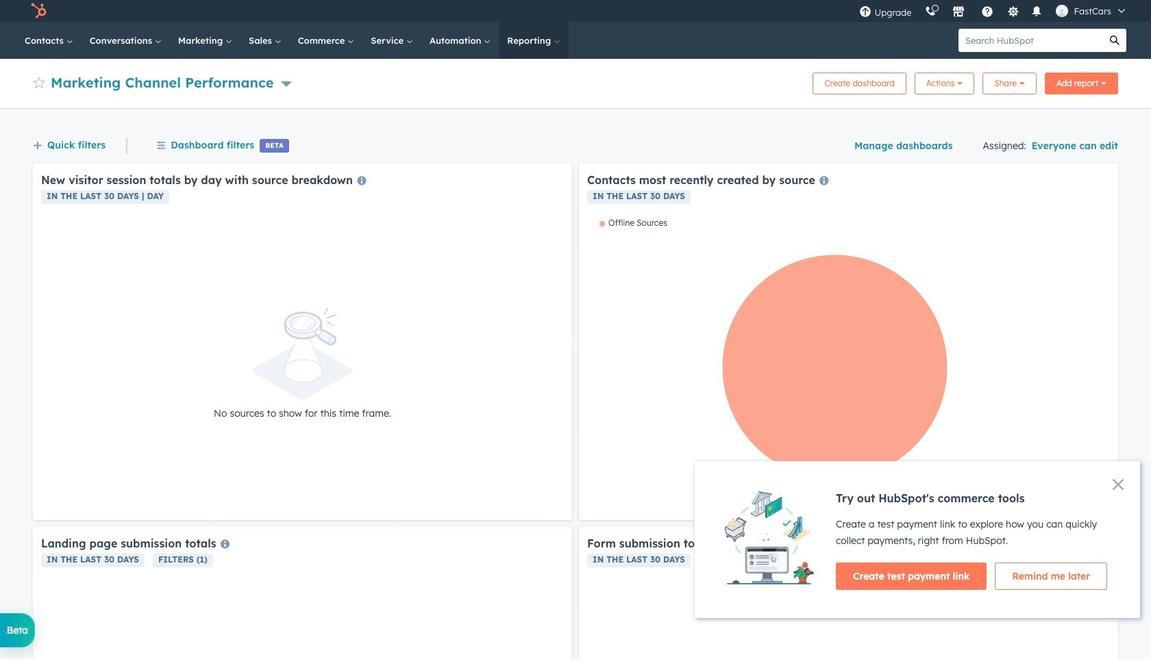 Task type: vqa. For each thing, say whether or not it's contained in the screenshot.
Search HubSpot search box
yes



Task type: locate. For each thing, give the bounding box(es) containing it.
interactive chart image
[[587, 218, 1110, 513]]

new visitor session totals by day with source breakdown element
[[33, 164, 572, 521]]

banner
[[33, 69, 1118, 95]]

landing page submission totals element
[[33, 528, 572, 660]]

marketplaces image
[[953, 6, 965, 19]]

menu
[[853, 0, 1135, 22]]

toggle series visibility region
[[600, 218, 667, 228]]

contacts most recently created by source element
[[579, 164, 1118, 521]]

christina overa image
[[1056, 5, 1069, 17]]



Task type: describe. For each thing, give the bounding box(es) containing it.
Search HubSpot search field
[[959, 29, 1103, 52]]

close image
[[1113, 480, 1124, 491]]

form submission totals element
[[579, 528, 1118, 660]]



